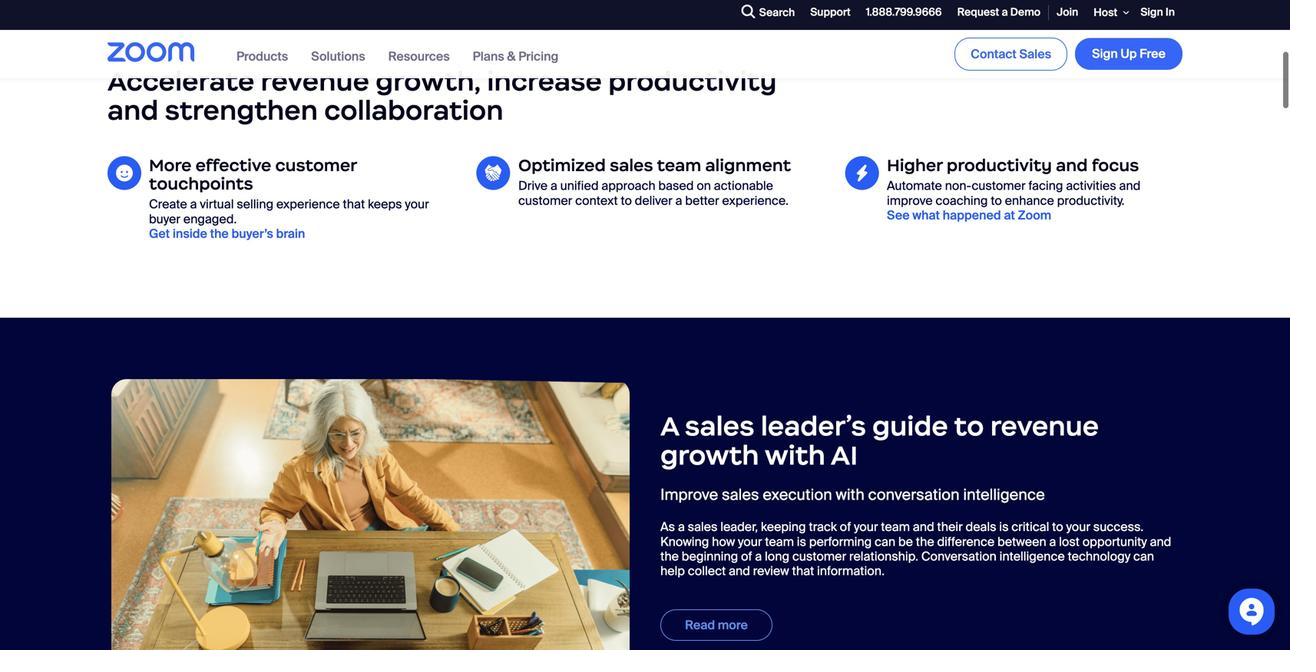 Task type: describe. For each thing, give the bounding box(es) containing it.
success.
[[1094, 519, 1144, 535]]

relationship.
[[849, 549, 919, 565]]

sales
[[1020, 48, 1052, 64]]

products button
[[237, 50, 288, 66]]

solutions
[[311, 50, 365, 66]]

performing
[[809, 534, 872, 550]]

productivity inside accelerate revenue growth, increase productivity and strengthen collaboration
[[608, 64, 777, 98]]

demo
[[1011, 7, 1041, 21]]

engaged.
[[183, 211, 237, 227]]

zoom
[[1018, 207, 1052, 224]]

long
[[765, 549, 790, 565]]

2 horizontal spatial the
[[916, 534, 935, 550]]

read
[[685, 618, 715, 634]]

plans & pricing link
[[473, 50, 559, 66]]

1.888.799.9666 link
[[859, 0, 950, 31]]

revenue inside the a sales leader's guide to revenue growth with ai
[[991, 410, 1099, 443]]

non-
[[945, 178, 972, 194]]

technology
[[1068, 549, 1131, 565]]

your up 'technology'
[[1067, 519, 1091, 535]]

ai
[[831, 439, 858, 473]]

more effective customer touchpoints create a virtual selling experience that keeps your buyer engaged. get inside the buyer's brain
[[149, 155, 429, 242]]

strengthen
[[165, 94, 318, 127]]

customer inside the optimized sales team alignment drive a unified approach based on actionable customer context to deliver a better experience.
[[518, 193, 572, 209]]

a left demo
[[1002, 7, 1008, 21]]

see
[[887, 207, 910, 224]]

support
[[811, 7, 851, 21]]

productivity.
[[1057, 193, 1125, 209]]

pricing
[[519, 50, 559, 66]]

customer inside 'higher productivity and focus automate non-customer facing activities and improve coaching to enhance productivity. see what happened at zoom'
[[972, 178, 1026, 194]]

based
[[659, 178, 694, 194]]

keeps
[[368, 196, 402, 212]]

coaching
[[936, 193, 988, 209]]

guide
[[873, 410, 948, 443]]

inside
[[173, 226, 207, 242]]

get
[[149, 226, 170, 242]]

up
[[1121, 48, 1137, 64]]

sign for sign up free
[[1092, 48, 1118, 64]]

be
[[899, 534, 913, 550]]

buyer
[[149, 211, 180, 227]]

1 horizontal spatial with
[[836, 486, 865, 505]]

sign in
[[1141, 7, 1175, 21]]

a inside more effective customer touchpoints create a virtual selling experience that keeps your buyer engaged. get inside the buyer's brain
[[190, 196, 197, 212]]

optimized
[[518, 155, 606, 176]]

more effective customer touchpoints image
[[108, 156, 141, 190]]

experience.
[[722, 193, 789, 209]]

at
[[1004, 207, 1015, 224]]

happened
[[943, 207, 1001, 224]]

effective
[[196, 155, 271, 176]]

improve
[[661, 486, 718, 505]]

accelerate revenue growth, increase productivity and strengthen collaboration
[[108, 64, 777, 127]]

join
[[1057, 7, 1079, 21]]

and right success.
[[1150, 534, 1172, 550]]

get inside the buyer's brain link
[[149, 226, 305, 242]]

deliver
[[635, 193, 673, 209]]

how
[[712, 534, 735, 550]]

search
[[759, 7, 795, 22]]

1 horizontal spatial team
[[765, 534, 794, 550]]

sign in link
[[1133, 0, 1183, 31]]

a right drive
[[551, 178, 557, 194]]

request
[[958, 7, 1000, 21]]

host
[[1094, 7, 1118, 22]]

0 horizontal spatial of
[[741, 549, 752, 565]]

0 horizontal spatial is
[[797, 534, 806, 550]]

products
[[237, 50, 288, 66]]

drive
[[518, 178, 548, 194]]

1 horizontal spatial can
[[1134, 549, 1155, 565]]

lost
[[1059, 534, 1080, 550]]

contact
[[971, 48, 1017, 64]]

a left lost
[[1050, 534, 1056, 550]]

a left long
[[755, 549, 762, 565]]

keeping
[[761, 519, 806, 535]]

a
[[661, 410, 679, 443]]

conversation
[[868, 486, 960, 505]]

growth,
[[376, 64, 481, 98]]

collect
[[688, 564, 726, 580]]

more
[[718, 618, 748, 634]]

selling
[[237, 196, 273, 212]]

context
[[575, 193, 618, 209]]

their
[[937, 519, 963, 535]]

sales inside as a sales leader, keeping track of your team and their deals is critical to your success. knowing how your team is performing can be the difference between a lost opportunity and the beginning of a long customer relationship. conversation intelligence technology can help collect and review that information.
[[688, 519, 718, 535]]

collaboration
[[324, 94, 504, 127]]

contact sales
[[971, 48, 1052, 64]]

information.
[[817, 564, 885, 580]]

your up relationship. in the right bottom of the page
[[854, 519, 878, 535]]

accelerate
[[108, 64, 254, 98]]

a sales leader's guide to revenue growth with ai
[[661, 410, 1099, 473]]

to inside the a sales leader's guide to revenue growth with ai
[[954, 410, 984, 443]]

optimized sales team alignment drive a unified approach based on actionable customer context to deliver a better experience.
[[518, 155, 791, 209]]

in
[[1166, 7, 1175, 21]]

enhance
[[1005, 193, 1055, 209]]

and inside accelerate revenue growth, increase productivity and strengthen collaboration
[[108, 94, 159, 127]]

0 vertical spatial intelligence
[[964, 486, 1045, 505]]

that inside as a sales leader, keeping track of your team and their deals is critical to your success. knowing how your team is performing can be the difference between a lost opportunity and the beginning of a long customer relationship. conversation intelligence technology can help collect and review that information.
[[792, 564, 814, 580]]

customer inside as a sales leader, keeping track of your team and their deals is critical to your success. knowing how your team is performing can be the difference between a lost opportunity and the beginning of a long customer relationship. conversation intelligence technology can help collect and review that information.
[[793, 549, 847, 565]]

unified
[[560, 178, 599, 194]]



Task type: locate. For each thing, give the bounding box(es) containing it.
1 horizontal spatial that
[[792, 564, 814, 580]]

team inside the optimized sales team alignment drive a unified approach based on actionable customer context to deliver a better experience.
[[657, 155, 702, 176]]

focus
[[1092, 155, 1139, 176]]

revenue inside accelerate revenue growth, increase productivity and strengthen collaboration
[[261, 64, 369, 98]]

sign for sign in
[[1141, 7, 1163, 21]]

to inside as a sales leader, keeping track of your team and their deals is critical to your success. knowing how your team is performing can be the difference between a lost opportunity and the beginning of a long customer relationship. conversation intelligence technology can help collect and review that information.
[[1052, 519, 1064, 535]]

0 horizontal spatial that
[[343, 196, 365, 212]]

sales up approach
[[610, 155, 653, 176]]

approach
[[602, 178, 656, 194]]

the
[[210, 226, 229, 242], [916, 534, 935, 550], [661, 549, 679, 565]]

sales up beginning
[[688, 519, 718, 535]]

your inside more effective customer touchpoints create a virtual selling experience that keeps your buyer engaged. get inside the buyer's brain
[[405, 196, 429, 212]]

0 horizontal spatial with
[[765, 439, 826, 473]]

join link
[[1049, 0, 1086, 31]]

0 horizontal spatial team
[[657, 155, 702, 176]]

customer up at
[[972, 178, 1026, 194]]

sales for leader's
[[685, 410, 755, 443]]

plans & pricing
[[473, 50, 559, 66]]

0 horizontal spatial the
[[210, 226, 229, 242]]

revenue
[[261, 64, 369, 98], [991, 410, 1099, 443]]

and down focus on the top right of page
[[1119, 178, 1141, 194]]

the right inside on the top left
[[210, 226, 229, 242]]

0 horizontal spatial revenue
[[261, 64, 369, 98]]

1 vertical spatial productivity
[[947, 155, 1052, 176]]

improve sales execution with conversation intelligence
[[661, 486, 1045, 505]]

to
[[621, 193, 632, 209], [991, 193, 1002, 209], [954, 410, 984, 443], [1052, 519, 1064, 535]]

that right long
[[792, 564, 814, 580]]

is left track
[[797, 534, 806, 550]]

1 vertical spatial intelligence
[[1000, 549, 1065, 565]]

and left their
[[913, 519, 935, 535]]

intelligence
[[964, 486, 1045, 505], [1000, 549, 1065, 565]]

more
[[149, 155, 192, 176]]

1 horizontal spatial the
[[661, 549, 679, 565]]

sales for execution
[[722, 486, 759, 505]]

to inside 'higher productivity and focus automate non-customer facing activities and improve coaching to enhance productivity. see what happened at zoom'
[[991, 193, 1002, 209]]

0 horizontal spatial productivity
[[608, 64, 777, 98]]

1 horizontal spatial revenue
[[991, 410, 1099, 443]]

a right as
[[678, 519, 685, 535]]

support link
[[803, 0, 859, 31]]

customer down optimized
[[518, 193, 572, 209]]

and
[[108, 94, 159, 127], [1056, 155, 1088, 176], [1119, 178, 1141, 194], [913, 519, 935, 535], [1150, 534, 1172, 550], [729, 564, 750, 580]]

sales for team
[[610, 155, 653, 176]]

on
[[697, 178, 711, 194]]

the right be
[[916, 534, 935, 550]]

sign inside "link"
[[1092, 48, 1118, 64]]

resources
[[388, 50, 450, 66]]

1 vertical spatial sign
[[1092, 48, 1118, 64]]

with down ai
[[836, 486, 865, 505]]

team up based
[[657, 155, 702, 176]]

sales up leader,
[[722, 486, 759, 505]]

a left 'better' at the right of the page
[[676, 193, 682, 209]]

a
[[1002, 7, 1008, 21], [551, 178, 557, 194], [676, 193, 682, 209], [190, 196, 197, 212], [678, 519, 685, 535], [1050, 534, 1056, 550], [755, 549, 762, 565]]

growth
[[661, 439, 759, 473]]

is
[[1000, 519, 1009, 535], [797, 534, 806, 550]]

knowing
[[661, 534, 709, 550]]

opportunity
[[1083, 534, 1147, 550]]

to left at
[[991, 193, 1002, 209]]

sign left up
[[1092, 48, 1118, 64]]

1 horizontal spatial sign
[[1141, 7, 1163, 21]]

your right keeps
[[405, 196, 429, 212]]

of
[[840, 519, 851, 535], [741, 549, 752, 565]]

can left be
[[875, 534, 896, 550]]

touchpoints
[[149, 174, 253, 194]]

sign left in
[[1141, 7, 1163, 21]]

difference
[[937, 534, 995, 550]]

sign up free
[[1092, 48, 1166, 64]]

review
[[753, 564, 789, 580]]

deals
[[966, 519, 997, 535]]

1 vertical spatial that
[[792, 564, 814, 580]]

team up relationship. in the right bottom of the page
[[881, 519, 910, 535]]

0 horizontal spatial can
[[875, 534, 896, 550]]

contact sales link
[[955, 39, 1068, 73]]

with inside the a sales leader's guide to revenue growth with ai
[[765, 439, 826, 473]]

as a sales leader, keeping track of your team and their deals is critical to your success. knowing how your team is performing can be the difference between a lost opportunity and the beginning of a long customer relationship. conversation intelligence technology can help collect and review that information.
[[661, 519, 1172, 580]]

0 vertical spatial that
[[343, 196, 365, 212]]

0 vertical spatial productivity
[[608, 64, 777, 98]]

request a demo
[[958, 7, 1041, 21]]

sales inside the a sales leader's guide to revenue growth with ai
[[685, 410, 755, 443]]

&
[[507, 50, 516, 66]]

between
[[998, 534, 1047, 550]]

create
[[149, 196, 187, 212]]

1 horizontal spatial of
[[840, 519, 851, 535]]

zoom logo image
[[108, 44, 194, 64]]

with up execution
[[765, 439, 826, 473]]

experience
[[276, 196, 340, 212]]

tech tips for small businesses image
[[111, 380, 630, 651]]

virtual
[[200, 196, 234, 212]]

sales inside the optimized sales team alignment drive a unified approach based on actionable customer context to deliver a better experience.
[[610, 155, 653, 176]]

of right track
[[840, 519, 851, 535]]

that left keeps
[[343, 196, 365, 212]]

your
[[405, 196, 429, 212], [854, 519, 878, 535], [1067, 519, 1091, 535], [738, 534, 762, 550]]

higher productivity and focus image
[[845, 156, 880, 190]]

0 vertical spatial sign
[[1141, 7, 1163, 21]]

of right how
[[741, 549, 752, 565]]

sales right a
[[685, 410, 755, 443]]

0 vertical spatial of
[[840, 519, 851, 535]]

leader's
[[761, 410, 866, 443]]

1 horizontal spatial productivity
[[947, 155, 1052, 176]]

1 vertical spatial of
[[741, 549, 752, 565]]

as
[[661, 519, 675, 535]]

can
[[875, 534, 896, 550], [1134, 549, 1155, 565]]

buyer's
[[232, 226, 273, 242]]

the down as
[[661, 549, 679, 565]]

customer inside more effective customer touchpoints create a virtual selling experience that keeps your buyer engaged. get inside the buyer's brain
[[275, 155, 357, 176]]

productivity inside 'higher productivity and focus automate non-customer facing activities and improve coaching to enhance productivity. see what happened at zoom'
[[947, 155, 1052, 176]]

read more
[[685, 618, 748, 634]]

free
[[1140, 48, 1166, 64]]

activities
[[1066, 178, 1117, 194]]

higher
[[887, 155, 943, 176]]

is right deals
[[1000, 519, 1009, 535]]

the inside more effective customer touchpoints create a virtual selling experience that keeps your buyer engaged. get inside the buyer's brain
[[210, 226, 229, 242]]

1 vertical spatial with
[[836, 486, 865, 505]]

None search field
[[686, 2, 738, 27]]

your right how
[[738, 534, 762, 550]]

and up activities
[[1056, 155, 1088, 176]]

sales
[[610, 155, 653, 176], [685, 410, 755, 443], [722, 486, 759, 505], [688, 519, 718, 535]]

sign
[[1141, 7, 1163, 21], [1092, 48, 1118, 64]]

0 vertical spatial with
[[765, 439, 826, 473]]

optimized sales team alignment image
[[476, 156, 511, 190]]

to right guide
[[954, 410, 984, 443]]

conversation
[[922, 549, 997, 565]]

improve
[[887, 193, 933, 209]]

search image
[[742, 7, 756, 21], [742, 7, 756, 21]]

1 vertical spatial revenue
[[991, 410, 1099, 443]]

can down success.
[[1134, 549, 1155, 565]]

a down touchpoints
[[190, 196, 197, 212]]

to right critical
[[1052, 519, 1064, 535]]

with
[[765, 439, 826, 473], [836, 486, 865, 505]]

customer down track
[[793, 549, 847, 565]]

higher productivity and focus automate non-customer facing activities and improve coaching to enhance productivity. see what happened at zoom
[[887, 155, 1141, 224]]

1.888.799.9666
[[866, 7, 942, 21]]

that inside more effective customer touchpoints create a virtual selling experience that keeps your buyer engaged. get inside the buyer's brain
[[343, 196, 365, 212]]

resources button
[[388, 50, 450, 66]]

to left deliver
[[621, 193, 632, 209]]

productivity
[[608, 64, 777, 98], [947, 155, 1052, 176]]

see what happened at zoom link
[[887, 207, 1052, 224]]

beginning
[[682, 549, 738, 565]]

what
[[913, 207, 940, 224]]

to inside the optimized sales team alignment drive a unified approach based on actionable customer context to deliver a better experience.
[[621, 193, 632, 209]]

0 horizontal spatial sign
[[1092, 48, 1118, 64]]

1 horizontal spatial is
[[1000, 519, 1009, 535]]

and left review
[[729, 564, 750, 580]]

intelligence inside as a sales leader, keeping track of your team and their deals is critical to your success. knowing how your team is performing can be the difference between a lost opportunity and the beginning of a long customer relationship. conversation intelligence technology can help collect and review that information.
[[1000, 549, 1065, 565]]

intelligence up deals
[[964, 486, 1045, 505]]

sign up free link
[[1075, 40, 1183, 72]]

request a demo link
[[950, 0, 1049, 31]]

track
[[809, 519, 837, 535]]

increase
[[487, 64, 602, 98]]

intelligence down critical
[[1000, 549, 1065, 565]]

plans
[[473, 50, 504, 66]]

team up review
[[765, 534, 794, 550]]

brain
[[276, 226, 305, 242]]

customer up experience
[[275, 155, 357, 176]]

and down zoom logo
[[108, 94, 159, 127]]

help
[[661, 564, 685, 580]]

critical
[[1012, 519, 1050, 535]]

2 horizontal spatial team
[[881, 519, 910, 535]]

actionable
[[714, 178, 773, 194]]

0 vertical spatial revenue
[[261, 64, 369, 98]]

solutions button
[[311, 50, 365, 66]]



Task type: vqa. For each thing, say whether or not it's contained in the screenshot.
your
yes



